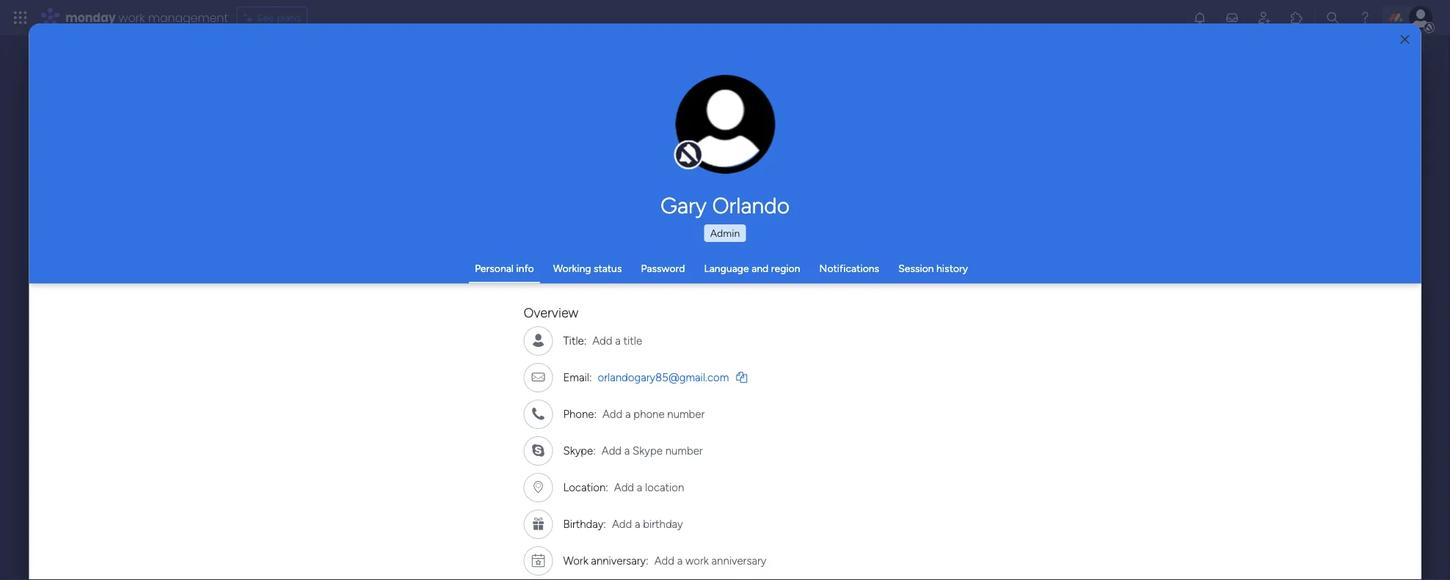Task type: vqa. For each thing, say whether or not it's contained in the screenshot.
Work anniversary: Add a work anniversary
yes



Task type: locate. For each thing, give the bounding box(es) containing it.
skype: add a skype number
[[563, 444, 703, 457]]

language
[[704, 262, 749, 275]]

work anniversary: add a work anniversary
[[563, 554, 766, 567]]

add up birthday: add a birthday
[[614, 481, 634, 494]]

1 vertical spatial number
[[665, 444, 703, 457]]

title:
[[563, 334, 586, 347]]

add for add a title
[[592, 334, 612, 347]]

1 vertical spatial work
[[685, 554, 709, 567]]

work
[[119, 9, 145, 26], [685, 554, 709, 567]]

copied! image
[[736, 371, 747, 382]]

work left anniversary
[[685, 554, 709, 567]]

skype:
[[563, 444, 595, 457]]

a left skype
[[624, 444, 630, 457]]

session
[[899, 262, 934, 275]]

number
[[667, 407, 705, 421], [665, 444, 703, 457]]

working
[[553, 262, 591, 275]]

0 vertical spatial work
[[119, 9, 145, 26]]

notifications
[[820, 262, 879, 275]]

orlandogary85@gmail.com
[[597, 371, 729, 384]]

add right "skype:"
[[601, 444, 621, 457]]

a left phone at left bottom
[[625, 407, 631, 421]]

a
[[615, 334, 620, 347], [625, 407, 631, 421], [624, 444, 630, 457], [637, 481, 642, 494], [635, 517, 640, 531], [677, 554, 682, 567]]

anniversary
[[711, 554, 766, 567]]

monday
[[65, 9, 116, 26]]

session history
[[899, 262, 968, 275]]

add for add a location
[[614, 481, 634, 494]]

help image
[[1358, 10, 1373, 25]]

title
[[623, 334, 642, 347]]

add right title:
[[592, 334, 612, 347]]

a left the birthday
[[635, 517, 640, 531]]

see plans button
[[237, 7, 308, 29]]

anniversary:
[[591, 554, 648, 567]]

add down location: add a location
[[612, 517, 632, 531]]

work right monday
[[119, 9, 145, 26]]

add
[[592, 334, 612, 347], [602, 407, 622, 421], [601, 444, 621, 457], [614, 481, 634, 494], [612, 517, 632, 531], [654, 554, 674, 567]]

0 vertical spatial number
[[667, 407, 705, 421]]

number right phone at left bottom
[[667, 407, 705, 421]]

info
[[516, 262, 534, 275]]

gary orlando
[[661, 192, 790, 219]]

location:
[[563, 481, 608, 494]]

gary orlando button
[[523, 192, 927, 219]]

work inside the gary orlando dialog
[[685, 554, 709, 567]]

a left title
[[615, 334, 620, 347]]

a left the location
[[637, 481, 642, 494]]

admin
[[710, 227, 740, 240]]

number for phone: add a phone number
[[667, 407, 705, 421]]

1 horizontal spatial work
[[685, 554, 709, 567]]

email:
[[563, 371, 592, 384]]

0 horizontal spatial work
[[119, 9, 145, 26]]

personal
[[475, 262, 514, 275]]

gary
[[661, 192, 707, 219]]

phone
[[633, 407, 664, 421]]

number right skype
[[665, 444, 703, 457]]

see plans
[[257, 11, 301, 24]]

a for skype
[[624, 444, 630, 457]]

gary orlando dialog
[[29, 23, 1421, 581]]

add right phone:
[[602, 407, 622, 421]]

birthday: add a birthday
[[563, 517, 683, 531]]

add for add a birthday
[[612, 517, 632, 531]]

select product image
[[13, 10, 28, 25]]

location
[[645, 481, 684, 494]]



Task type: describe. For each thing, give the bounding box(es) containing it.
notifications image
[[1193, 10, 1207, 25]]

birthday:
[[563, 517, 606, 531]]

location: add a location
[[563, 481, 684, 494]]

management
[[148, 9, 228, 26]]

a for birthday
[[635, 517, 640, 531]]

working status link
[[553, 262, 622, 275]]

status
[[594, 262, 622, 275]]

change
[[694, 132, 727, 144]]

phone:
[[563, 407, 596, 421]]

number for skype: add a skype number
[[665, 444, 703, 457]]

a for phone
[[625, 407, 631, 421]]

password
[[641, 262, 685, 275]]

change profile picture button
[[676, 75, 775, 175]]

session history link
[[899, 262, 968, 275]]

search everything image
[[1326, 10, 1340, 25]]

invite members image
[[1257, 10, 1272, 25]]

orlando
[[712, 192, 790, 219]]

notifications link
[[820, 262, 879, 275]]

personal info
[[475, 262, 534, 275]]

add down the birthday
[[654, 554, 674, 567]]

monday work management
[[65, 9, 228, 26]]

language and region
[[704, 262, 800, 275]]

personal info link
[[475, 262, 534, 275]]

a down the birthday
[[677, 554, 682, 567]]

inbox image
[[1225, 10, 1240, 25]]

profile
[[730, 132, 757, 144]]

plans
[[277, 11, 301, 24]]

skype
[[632, 444, 662, 457]]

phone: add a phone number
[[563, 407, 705, 421]]

add for add a phone number
[[602, 407, 622, 421]]

picture
[[711, 145, 740, 156]]

birthday
[[643, 517, 683, 531]]

language and region link
[[704, 262, 800, 275]]

a for title
[[615, 334, 620, 347]]

gary orlando image
[[1409, 6, 1433, 29]]

change profile picture
[[694, 132, 757, 156]]

a for location
[[637, 481, 642, 494]]

add for add a skype number
[[601, 444, 621, 457]]

apps image
[[1290, 10, 1304, 25]]

work
[[563, 554, 588, 567]]

overview
[[523, 305, 578, 321]]

close image
[[1401, 34, 1410, 45]]

history
[[937, 262, 968, 275]]

region
[[771, 262, 800, 275]]

and
[[752, 262, 769, 275]]

see
[[257, 11, 274, 24]]

title: add a title
[[563, 334, 642, 347]]

password link
[[641, 262, 685, 275]]

working status
[[553, 262, 622, 275]]



